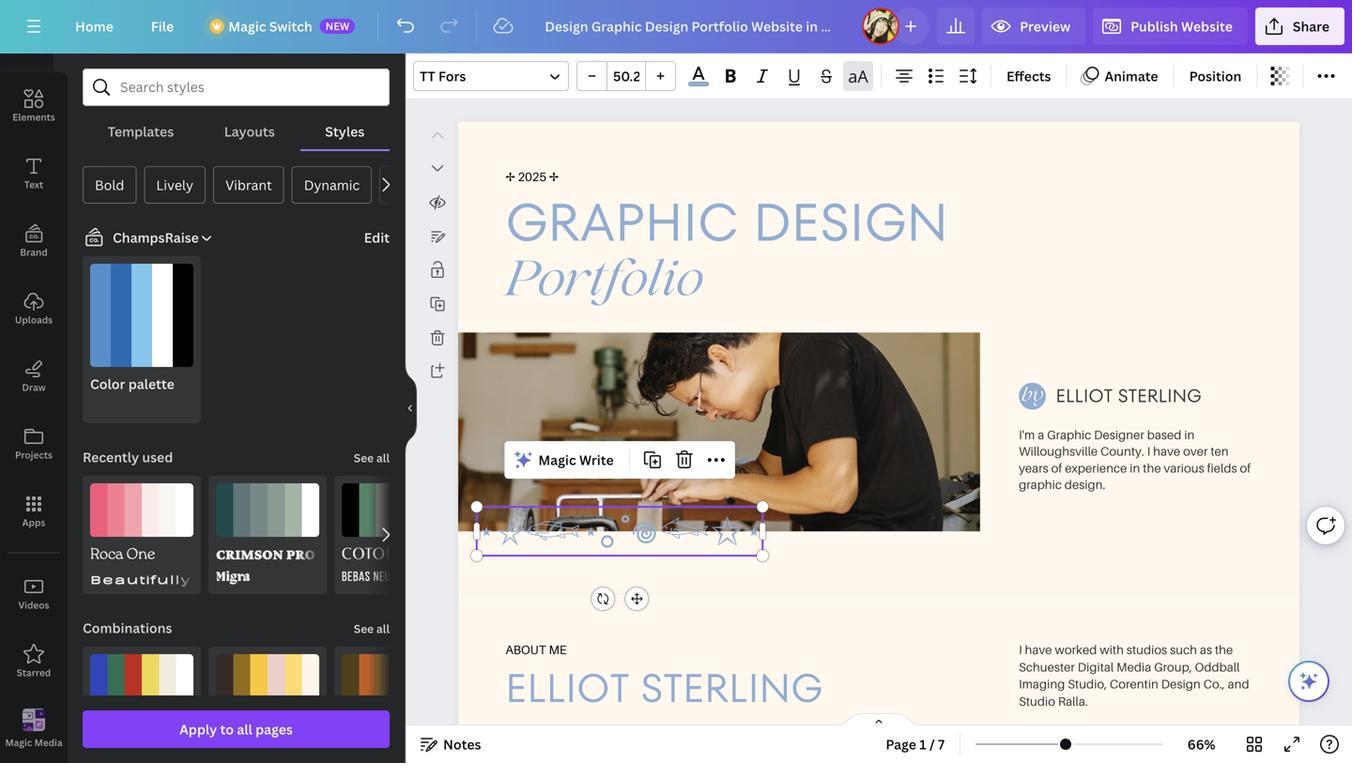 Task type: vqa. For each thing, say whether or not it's contained in the screenshot.
Input field to search for apps search box on the left of page
no



Task type: describe. For each thing, give the bounding box(es) containing it.
✢ 2025 ✢
[[506, 169, 559, 184]]

draw
[[22, 381, 46, 394]]

ralla.
[[1058, 694, 1088, 709]]

magic for magic media
[[5, 736, 32, 749]]

and
[[1228, 677, 1250, 692]]

media inside the "i have worked with studios such as the schuester digital media group, oddball imaging studio, corentin design co., and studio ralla."
[[1117, 660, 1152, 674]]

pages
[[256, 721, 293, 739]]

projects button
[[0, 410, 68, 478]]

canva assistant image
[[1298, 670, 1320, 693]]

text button
[[0, 140, 68, 208]]

main menu bar
[[0, 0, 1352, 54]]

website
[[1181, 17, 1233, 35]]

palette
[[128, 375, 174, 393]]

page
[[886, 736, 916, 754]]

uploads button
[[0, 275, 68, 343]]

share button
[[1255, 8, 1345, 45]]

designer
[[1094, 427, 1145, 442]]

2025
[[518, 169, 546, 184]]

graphic
[[1019, 477, 1062, 492]]

i inside i'm a graphic designer based in willoughsville county. i have over ten years of experience in the various fields of graphic design.
[[1147, 444, 1151, 459]]

layouts button
[[199, 114, 300, 149]]

worked
[[1055, 642, 1097, 657]]

pro
[[286, 546, 315, 563]]

styles
[[325, 123, 365, 140]]

starred button
[[0, 628, 68, 696]]

neue
[[373, 572, 396, 585]]

fields
[[1207, 461, 1237, 475]]

side panel tab list
[[0, 5, 68, 763]]

layouts
[[224, 123, 275, 140]]

effects button
[[999, 61, 1059, 91]]

home link
[[60, 8, 128, 45]]

as
[[1200, 642, 1212, 657]]

apply to all pages
[[180, 721, 293, 739]]

all for combinations
[[376, 621, 390, 637]]

preview
[[1020, 17, 1071, 35]]

new
[[326, 19, 350, 33]]

switch
[[269, 17, 312, 35]]

draw button
[[0, 343, 68, 410]]

projects
[[15, 449, 53, 462]]

sterling
[[1118, 383, 1202, 409]]

effects
[[1007, 67, 1051, 85]]

recently used button
[[81, 439, 175, 476]]

write
[[579, 451, 614, 469]]

fors
[[438, 67, 466, 85]]

0 vertical spatial graphic
[[506, 186, 739, 259]]

Design title text field
[[530, 8, 855, 45]]

crimson pro migra
[[216, 546, 315, 585]]

apps
[[22, 516, 45, 529]]

see all button for recently used
[[352, 439, 392, 476]]

to
[[220, 721, 234, 739]]

position
[[1189, 67, 1242, 85]]

apps button
[[0, 478, 68, 546]]

recently
[[83, 448, 139, 466]]

studios
[[1127, 642, 1167, 657]]

media inside button
[[34, 736, 62, 749]]

page 1 / 7
[[886, 736, 945, 754]]

combinations button
[[81, 609, 174, 647]]

beautifully
[[90, 571, 191, 587]]

i'm a graphic designer based in willoughsville county. i have over ten years of experience in the various fields of graphic design.
[[1019, 427, 1251, 492]]

all inside apply to all pages button
[[237, 721, 252, 739]]

studio,
[[1068, 677, 1107, 692]]

#8badd6 image
[[689, 82, 709, 86]]

– – number field
[[613, 67, 639, 85]]

publish
[[1131, 17, 1178, 35]]

uploads
[[15, 314, 53, 326]]

champsraise button
[[75, 226, 214, 249]]

animate
[[1105, 67, 1158, 85]]

page 1 / 7 button
[[878, 730, 952, 760]]

dynamic
[[304, 176, 360, 194]]

i have worked with studios such as the schuester digital media group, oddball imaging studio, corentin design co., and studio ralla.
[[1019, 642, 1250, 709]]

notes
[[443, 736, 481, 754]]

1 of from the left
[[1051, 461, 1062, 475]]

66%
[[1187, 736, 1216, 754]]

notes button
[[413, 730, 489, 760]]

i inside the "i have worked with studios such as the schuester digital media group, oddball imaging studio, corentin design co., and studio ralla."
[[1019, 642, 1022, 657]]

all for recently used
[[376, 450, 390, 466]]

have inside the "i have worked with studios such as the schuester digital media group, oddball imaging studio, corentin design co., and studio ralla."
[[1025, 642, 1052, 657]]

Search styles search field
[[120, 69, 352, 105]]

about
[[506, 642, 546, 657]]

magic for magic write
[[538, 451, 576, 469]]

design.
[[1065, 477, 1106, 492]]

elliot for elliot sterling
[[506, 660, 630, 716]]

based
[[1147, 427, 1182, 442]]

the inside i'm a graphic designer based in willoughsville county. i have over ten years of experience in the various fields of graphic design.
[[1143, 461, 1161, 475]]

me
[[549, 642, 567, 657]]

bold
[[95, 176, 124, 194]]

2 of from the left
[[1240, 461, 1251, 475]]



Task type: locate. For each thing, give the bounding box(es) containing it.
see down bebas
[[354, 621, 374, 637]]

0 horizontal spatial design
[[18, 43, 49, 56]]

cotoris bebas neue
[[342, 545, 411, 585]]

all left hide image
[[376, 450, 390, 466]]

elliot down me
[[506, 660, 630, 716]]

1 horizontal spatial elliot
[[1056, 383, 1113, 409]]

1 horizontal spatial graphic
[[1047, 427, 1091, 442]]

1 vertical spatial the
[[1215, 642, 1233, 657]]

0 vertical spatial see all button
[[352, 439, 392, 476]]

1
[[920, 736, 926, 754]]

design
[[18, 43, 49, 56], [753, 186, 948, 259], [1161, 677, 1201, 692]]

see all for recently used
[[354, 450, 390, 466]]

1 vertical spatial all
[[376, 621, 390, 637]]

2 vertical spatial magic
[[5, 736, 32, 749]]

tt
[[420, 67, 435, 85]]

graphic up portfolio
[[506, 186, 739, 259]]

design button
[[0, 5, 68, 72]]

magic media button
[[0, 696, 68, 763]]

publish website
[[1131, 17, 1233, 35]]

media up corentin
[[1117, 660, 1152, 674]]

magic down the starred
[[5, 736, 32, 749]]

magic for magic switch
[[228, 17, 266, 35]]

magic switch
[[228, 17, 312, 35]]

see all button down neue
[[352, 609, 392, 647]]

publish website button
[[1093, 8, 1248, 45]]

✢
[[506, 169, 515, 184], [549, 169, 559, 184]]

magic left write
[[538, 451, 576, 469]]

1 horizontal spatial the
[[1215, 642, 1233, 657]]

have inside i'm a graphic designer based in willoughsville county. i have over ten years of experience in the various fields of graphic design.
[[1153, 444, 1181, 459]]

digital
[[1078, 660, 1114, 674]]

dynamic button
[[292, 166, 372, 204]]

1 horizontal spatial of
[[1240, 461, 1251, 475]]

lively button
[[144, 166, 206, 204]]

in up over
[[1184, 427, 1195, 442]]

✢ right the 2025
[[549, 169, 559, 184]]

design inside the "i have worked with studios such as the schuester digital media group, oddball imaging studio, corentin design co., and studio ralla."
[[1161, 677, 1201, 692]]

0 vertical spatial see
[[354, 450, 374, 466]]

sans
[[293, 571, 343, 587]]

0 vertical spatial magic
[[228, 17, 266, 35]]

magic
[[228, 17, 266, 35], [538, 451, 576, 469], [5, 736, 32, 749]]

0 vertical spatial design
[[18, 43, 49, 56]]

1 vertical spatial i
[[1019, 642, 1022, 657]]

media down the starred
[[34, 736, 62, 749]]

studio
[[1019, 694, 1055, 709]]

tt fors button
[[413, 61, 569, 91]]

0 vertical spatial i
[[1147, 444, 1151, 459]]

1 vertical spatial have
[[1025, 642, 1052, 657]]

oddball
[[1195, 660, 1240, 674]]

a
[[1038, 427, 1044, 442]]

apply "lemon meringue" style image
[[216, 655, 319, 757]]

file
[[151, 17, 174, 35]]

1 vertical spatial in
[[1130, 461, 1140, 475]]

magic write
[[538, 451, 614, 469]]

have down the based
[[1153, 444, 1181, 459]]

see
[[354, 450, 374, 466], [354, 621, 374, 637]]

ten
[[1211, 444, 1229, 459]]

design inside button
[[18, 43, 49, 56]]

1 vertical spatial see all
[[354, 621, 390, 637]]

brand button
[[0, 208, 68, 275]]

crimson
[[216, 546, 283, 563]]

bebas
[[342, 572, 371, 585]]

see for recently used
[[354, 450, 374, 466]]

0 horizontal spatial the
[[1143, 461, 1161, 475]]

position button
[[1182, 61, 1249, 91]]

2 vertical spatial design
[[1161, 677, 1201, 692]]

roca one beautifully delicious sans
[[90, 545, 343, 587]]

bold button
[[83, 166, 137, 204]]

1 see all from the top
[[354, 450, 390, 466]]

share
[[1293, 17, 1330, 35]]

imaging
[[1019, 677, 1065, 692]]

cotoris
[[342, 545, 411, 564]]

see all down neue
[[354, 621, 390, 637]]

graphic design
[[506, 186, 948, 259]]

1 see all button from the top
[[352, 439, 392, 476]]

1 vertical spatial graphic
[[1047, 427, 1091, 442]]

magic left 'switch'
[[228, 17, 266, 35]]

of
[[1051, 461, 1062, 475], [1240, 461, 1251, 475]]

1 vertical spatial magic
[[538, 451, 576, 469]]

1 horizontal spatial media
[[1117, 660, 1152, 674]]

0 horizontal spatial media
[[34, 736, 62, 749]]

all down neue
[[376, 621, 390, 637]]

elliot for elliot sterling
[[1056, 383, 1113, 409]]

2 see all from the top
[[354, 621, 390, 637]]

graphic inside i'm a graphic designer based in willoughsville county. i have over ten years of experience in the various fields of graphic design.
[[1047, 427, 1091, 442]]

0 vertical spatial the
[[1143, 461, 1161, 475]]

1 vertical spatial see all button
[[352, 609, 392, 647]]

graphic up willoughsville
[[1047, 427, 1091, 442]]

i up schuester
[[1019, 642, 1022, 657]]

2 see from the top
[[354, 621, 374, 637]]

brand
[[20, 246, 48, 259]]

0 vertical spatial in
[[1184, 427, 1195, 442]]

elliot right by
[[1056, 383, 1113, 409]]

1 horizontal spatial design
[[753, 186, 948, 259]]

templates button
[[83, 114, 199, 149]]

see all left hide image
[[354, 450, 390, 466]]

in down county.
[[1130, 461, 1140, 475]]

1 vertical spatial design
[[753, 186, 948, 259]]

apply "toy store" style image
[[90, 655, 193, 757]]

years
[[1019, 461, 1049, 475]]

elliot sterling
[[1056, 383, 1202, 409]]

0 horizontal spatial i
[[1019, 642, 1022, 657]]

co.,
[[1204, 677, 1225, 692]]

the inside the "i have worked with studios such as the schuester digital media group, oddball imaging studio, corentin design co., and studio ralla."
[[1215, 642, 1233, 657]]

1 horizontal spatial ✢
[[549, 169, 559, 184]]

see all button left hide image
[[352, 439, 392, 476]]

0 vertical spatial media
[[1117, 660, 1152, 674]]

elements
[[12, 111, 55, 123]]

all
[[376, 450, 390, 466], [376, 621, 390, 637], [237, 721, 252, 739]]

one
[[127, 545, 155, 568]]

combinations
[[83, 619, 172, 637]]

have up schuester
[[1025, 642, 1052, 657]]

group
[[577, 61, 676, 91]]

tt fors
[[420, 67, 466, 85]]

videos
[[18, 599, 49, 612]]

0 vertical spatial see all
[[354, 450, 390, 466]]

/
[[930, 736, 935, 754]]

vibrant
[[225, 176, 272, 194]]

1 horizontal spatial i
[[1147, 444, 1151, 459]]

0 horizontal spatial graphic
[[506, 186, 739, 259]]

edit
[[364, 229, 390, 246]]

1 horizontal spatial magic
[[228, 17, 266, 35]]

0 horizontal spatial in
[[1130, 461, 1140, 475]]

✢ left the 2025
[[506, 169, 515, 184]]

see all for combinations
[[354, 621, 390, 637]]

champsraise
[[113, 229, 199, 246]]

of right fields in the right of the page
[[1240, 461, 1251, 475]]

0 horizontal spatial ✢
[[506, 169, 515, 184]]

schuester
[[1019, 660, 1075, 674]]

1 ✢ from the left
[[506, 169, 515, 184]]

roca
[[90, 545, 124, 568]]

2 see all button from the top
[[352, 609, 392, 647]]

sterling
[[641, 660, 823, 716]]

elements button
[[0, 72, 68, 140]]

2 horizontal spatial design
[[1161, 677, 1201, 692]]

see all button
[[352, 439, 392, 476], [352, 609, 392, 647]]

1 horizontal spatial in
[[1184, 427, 1195, 442]]

i
[[1147, 444, 1151, 459], [1019, 642, 1022, 657]]

1 see from the top
[[354, 450, 374, 466]]

0 vertical spatial have
[[1153, 444, 1181, 459]]

elliot sterling
[[506, 660, 823, 716]]

hide image
[[405, 363, 417, 454]]

0 horizontal spatial have
[[1025, 642, 1052, 657]]

videos button
[[0, 561, 68, 628]]

0 horizontal spatial magic
[[5, 736, 32, 749]]

0 horizontal spatial of
[[1051, 461, 1062, 475]]

starred
[[17, 667, 51, 679]]

by
[[1021, 388, 1044, 406]]

about me
[[506, 642, 567, 657]]

0 horizontal spatial elliot
[[506, 660, 630, 716]]

magic inside button
[[5, 736, 32, 749]]

vibrant button
[[213, 166, 284, 204]]

1 vertical spatial media
[[34, 736, 62, 749]]

with
[[1100, 642, 1124, 657]]

the right as
[[1215, 642, 1233, 657]]

see all button for combinations
[[352, 609, 392, 647]]

all right to
[[237, 721, 252, 739]]

magic inside main menu bar
[[228, 17, 266, 35]]

the left various
[[1143, 461, 1161, 475]]

the
[[1143, 461, 1161, 475], [1215, 642, 1233, 657]]

edit button
[[364, 227, 390, 248]]

styles button
[[300, 114, 390, 149]]

media
[[1117, 660, 1152, 674], [34, 736, 62, 749]]

magic inside button
[[538, 451, 576, 469]]

lively
[[156, 176, 193, 194]]

2 vertical spatial all
[[237, 721, 252, 739]]

preview button
[[982, 8, 1086, 45]]

show pages image
[[834, 713, 924, 728]]

magic write button
[[508, 445, 621, 475]]

2 ✢ from the left
[[549, 169, 559, 184]]

2 horizontal spatial magic
[[538, 451, 576, 469]]

0 vertical spatial elliot
[[1056, 383, 1113, 409]]

see for combinations
[[354, 621, 374, 637]]

1 horizontal spatial have
[[1153, 444, 1181, 459]]

1 vertical spatial elliot
[[506, 660, 630, 716]]

of down willoughsville
[[1051, 461, 1062, 475]]

file button
[[136, 8, 189, 45]]

0 vertical spatial all
[[376, 450, 390, 466]]

1 vertical spatial see
[[354, 621, 374, 637]]

i down the based
[[1147, 444, 1151, 459]]

see left hide image
[[354, 450, 374, 466]]

#8badd6 image
[[689, 82, 709, 86]]

delicious
[[198, 571, 286, 587]]

have
[[1153, 444, 1181, 459], [1025, 642, 1052, 657]]



